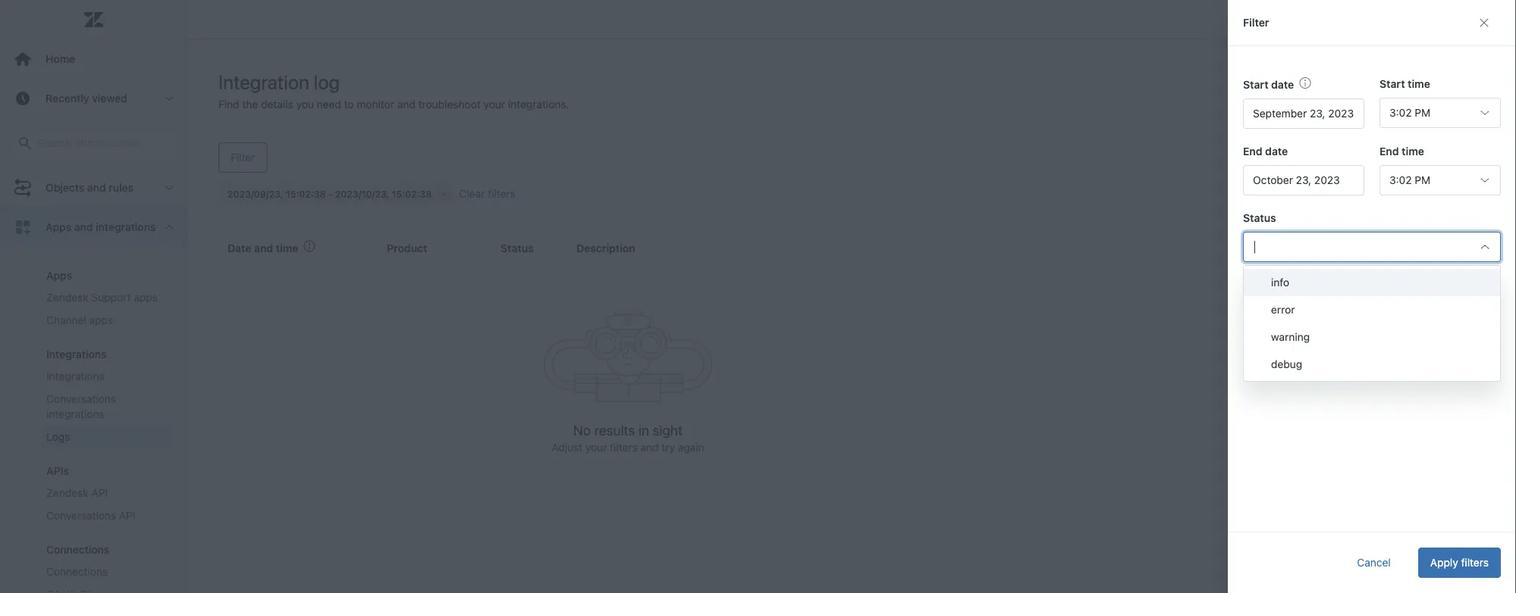 Task type: locate. For each thing, give the bounding box(es) containing it.
1 horizontal spatial api
[[119, 510, 135, 523]]

0 vertical spatial api
[[91, 487, 108, 500]]

conversations down integrations link
[[46, 393, 116, 406]]

zendesk up channel
[[46, 292, 89, 304]]

logs element
[[46, 430, 70, 445]]

apps and integrations group
[[0, 247, 187, 594]]

date
[[1271, 79, 1294, 91], [1265, 145, 1288, 158]]

conversations
[[46, 393, 116, 406], [46, 510, 116, 523]]

date up start date field
[[1271, 79, 1294, 91]]

zendesk for zendesk support apps
[[46, 292, 89, 304]]

pm down the end time
[[1415, 174, 1431, 187]]

3:02 inside end time element
[[1390, 174, 1412, 187]]

integrations element down channel apps element
[[46, 349, 107, 361]]

1 connections element from the top
[[46, 544, 109, 557]]

2 connections element from the top
[[46, 565, 108, 580]]

1 vertical spatial apps
[[89, 314, 113, 327]]

0 vertical spatial pm
[[1415, 107, 1431, 119]]

integrations inside dropdown button
[[96, 221, 156, 234]]

start date
[[1243, 79, 1294, 91]]

0 horizontal spatial end
[[1243, 145, 1263, 158]]

time up end time element
[[1402, 145, 1424, 158]]

integrations
[[46, 349, 107, 361], [46, 371, 105, 383]]

0 vertical spatial time
[[1408, 78, 1430, 90]]

0 vertical spatial connections
[[46, 544, 109, 557]]

1 vertical spatial apps
[[46, 270, 72, 282]]

2 end from the left
[[1380, 145, 1399, 158]]

conversations for integrations
[[46, 393, 116, 406]]

0 vertical spatial apps
[[134, 292, 158, 304]]

1 zendesk from the top
[[46, 292, 89, 304]]

and
[[74, 221, 93, 234]]

2 connections from the top
[[46, 566, 108, 579]]

3:02 down 'start time'
[[1390, 107, 1412, 119]]

apps inside dropdown button
[[46, 221, 71, 234]]

zendesk
[[46, 292, 89, 304], [46, 487, 89, 500]]

logs link
[[40, 426, 172, 449]]

pm
[[1415, 107, 1431, 119], [1415, 174, 1431, 187]]

1 3:02 pm from the top
[[1390, 107, 1431, 119]]

1 vertical spatial time
[[1402, 145, 1424, 158]]

status list box
[[1243, 265, 1501, 382]]

conversations integrations link
[[40, 388, 172, 426]]

1 vertical spatial date
[[1265, 145, 1288, 158]]

integrations for 2nd integrations element from the bottom of the "apps and integrations" "group"
[[46, 349, 107, 361]]

1 vertical spatial conversations
[[46, 510, 116, 523]]

integrations down channel apps element
[[46, 349, 107, 361]]

connections
[[46, 544, 109, 557], [46, 566, 108, 579]]

0 vertical spatial integrations
[[96, 221, 156, 234]]

2 conversations from the top
[[46, 510, 116, 523]]

time for end time
[[1402, 145, 1424, 158]]

0 vertical spatial connections element
[[46, 544, 109, 557]]

integrations for first integrations element from the bottom
[[46, 371, 105, 383]]

api
[[91, 487, 108, 500], [119, 510, 135, 523]]

zendesk support apps
[[46, 292, 158, 304]]

1 vertical spatial integrations
[[46, 408, 104, 421]]

start for start date
[[1243, 79, 1269, 91]]

apps left 'and'
[[46, 221, 71, 234]]

3:02 for start
[[1390, 107, 1412, 119]]

date up end date field
[[1265, 145, 1288, 158]]

logs
[[46, 431, 70, 444]]

1 vertical spatial api
[[119, 510, 135, 523]]

3:02 for end
[[1390, 174, 1412, 187]]

end up end date field
[[1243, 145, 1263, 158]]

3:02 inside start time element
[[1390, 107, 1412, 119]]

3:02 pm for end
[[1390, 174, 1431, 187]]

start
[[1380, 78, 1405, 90], [1243, 79, 1269, 91]]

zendesk api element
[[46, 486, 108, 501]]

1 vertical spatial integrations element
[[46, 369, 105, 385]]

1 integrations from the top
[[46, 349, 107, 361]]

conversations integrations
[[46, 393, 116, 421]]

zendesk for zendesk api
[[46, 487, 89, 500]]

0 horizontal spatial api
[[91, 487, 108, 500]]

start up start time element
[[1380, 78, 1405, 90]]

1 vertical spatial 3:02 pm
[[1390, 174, 1431, 187]]

tree item containing apps and integrations
[[0, 208, 187, 594]]

3:02 pm down 'start time'
[[1390, 107, 1431, 119]]

1 vertical spatial 3:02
[[1390, 174, 1412, 187]]

apps up channel
[[46, 270, 72, 282]]

apps element
[[46, 270, 72, 282]]

3:02 pm down the end time
[[1390, 174, 1431, 187]]

0 vertical spatial 3:02 pm
[[1390, 107, 1431, 119]]

3:02 pm inside end time element
[[1390, 174, 1431, 187]]

time for start time
[[1408, 78, 1430, 90]]

1 vertical spatial zendesk
[[46, 487, 89, 500]]

pm for end time
[[1415, 174, 1431, 187]]

1 pm from the top
[[1415, 107, 1431, 119]]

0 vertical spatial conversations
[[46, 393, 116, 406]]

0 vertical spatial zendesk
[[46, 292, 89, 304]]

1 vertical spatial connections
[[46, 566, 108, 579]]

integrations
[[96, 221, 156, 234], [46, 408, 104, 421]]

connections link
[[40, 561, 172, 584]]

Status field
[[1255, 235, 1468, 259]]

end date
[[1243, 145, 1288, 158]]

1 integrations element from the top
[[46, 349, 107, 361]]

1 3:02 from the top
[[1390, 107, 1412, 119]]

zendesk down apis on the left of page
[[46, 487, 89, 500]]

filter dialog
[[1228, 0, 1516, 594]]

end up end time element
[[1380, 145, 1399, 158]]

end
[[1243, 145, 1263, 158], [1380, 145, 1399, 158]]

0 horizontal spatial start
[[1243, 79, 1269, 91]]

3:02 pm
[[1390, 107, 1431, 119], [1390, 174, 1431, 187]]

apps
[[134, 292, 158, 304], [89, 314, 113, 327]]

1 connections from the top
[[46, 544, 109, 557]]

3:02
[[1390, 107, 1412, 119], [1390, 174, 1412, 187]]

cancel button
[[1345, 548, 1403, 579]]

1 conversations from the top
[[46, 393, 116, 406]]

conversations down zendesk api element at the left bottom of page
[[46, 510, 116, 523]]

connections element up connections link
[[46, 544, 109, 557]]

pm inside start time element
[[1415, 107, 1431, 119]]

integrations up conversations integrations
[[46, 371, 105, 383]]

0 vertical spatial apps
[[46, 221, 71, 234]]

integrations up the logs
[[46, 408, 104, 421]]

start up start date field
[[1243, 79, 1269, 91]]

3:02 down the end time
[[1390, 174, 1412, 187]]

apps right support
[[134, 292, 158, 304]]

1 vertical spatial pm
[[1415, 174, 1431, 187]]

channel apps link
[[40, 309, 172, 332]]

1 horizontal spatial end
[[1380, 145, 1399, 158]]

apps
[[46, 221, 71, 234], [46, 270, 72, 282]]

0 vertical spatial integrations
[[46, 349, 107, 361]]

connections element up oauth clients element
[[46, 565, 108, 580]]

integrations inside conversations integrations
[[46, 408, 104, 421]]

1 vertical spatial integrations
[[46, 371, 105, 383]]

2 3:02 from the top
[[1390, 174, 1412, 187]]

2 3:02 pm from the top
[[1390, 174, 1431, 187]]

0 vertical spatial 3:02
[[1390, 107, 1412, 119]]

conversations api
[[46, 510, 135, 523]]

0 horizontal spatial apps
[[89, 314, 113, 327]]

start time
[[1380, 78, 1430, 90]]

2 zendesk from the top
[[46, 487, 89, 500]]

filter
[[1243, 16, 1269, 29]]

date for end date
[[1265, 145, 1288, 158]]

api up conversations api link
[[91, 487, 108, 500]]

apps inside "group"
[[46, 270, 72, 282]]

integrations element up conversations integrations
[[46, 369, 105, 385]]

status element
[[1243, 232, 1501, 262]]

connections up connections link
[[46, 544, 109, 557]]

1 horizontal spatial start
[[1380, 78, 1405, 90]]

time up start time element
[[1408, 78, 1430, 90]]

None search field
[[2, 128, 186, 159]]

0 vertical spatial date
[[1271, 79, 1294, 91]]

pm down 'start time'
[[1415, 107, 1431, 119]]

connections up oauth clients element
[[46, 566, 108, 579]]

2 pm from the top
[[1415, 174, 1431, 187]]

tree item
[[0, 208, 187, 594]]

product
[[1243, 279, 1284, 291]]

pm inside end time element
[[1415, 174, 1431, 187]]

tree item inside primary element
[[0, 208, 187, 594]]

3:02 pm inside start time element
[[1390, 107, 1431, 119]]

1 vertical spatial connections element
[[46, 565, 108, 580]]

api down the 'zendesk api' link
[[119, 510, 135, 523]]

2 integrations from the top
[[46, 371, 105, 383]]

0 vertical spatial integrations element
[[46, 349, 107, 361]]

channel
[[46, 314, 86, 327]]

integrations right 'and'
[[96, 221, 156, 234]]

time
[[1408, 78, 1430, 90], [1402, 145, 1424, 158]]

apps down zendesk support apps element
[[89, 314, 113, 327]]

apps and integrations
[[46, 221, 156, 234]]

connections element
[[46, 544, 109, 557], [46, 565, 108, 580]]

integrations element
[[46, 349, 107, 361], [46, 369, 105, 385]]

1 end from the left
[[1243, 145, 1263, 158]]



Task type: vqa. For each thing, say whether or not it's contained in the screenshot.
App's is
no



Task type: describe. For each thing, give the bounding box(es) containing it.
support
[[91, 292, 131, 304]]

apps inside "link"
[[89, 314, 113, 327]]

date for start date
[[1271, 79, 1294, 91]]

info
[[1271, 276, 1290, 289]]

Start date field
[[1243, 99, 1365, 129]]

apps and integrations button
[[0, 208, 187, 247]]

connections for first connections element from the bottom of the "apps and integrations" "group"
[[46, 566, 108, 579]]

zendesk api
[[46, 487, 108, 500]]

cancel
[[1357, 557, 1391, 570]]

conversations for api
[[46, 510, 116, 523]]

zendesk support apps link
[[40, 287, 172, 309]]

conversations api element
[[46, 509, 135, 524]]

end for end date
[[1243, 145, 1263, 158]]

channel apps element
[[46, 313, 113, 328]]

end time
[[1380, 145, 1424, 158]]

2 integrations element from the top
[[46, 369, 105, 385]]

3:02 pm for start
[[1390, 107, 1431, 119]]

End date field
[[1243, 165, 1365, 196]]

apps for apps element
[[46, 270, 72, 282]]

Search Admin Center field
[[37, 137, 168, 150]]

zendesk api link
[[40, 482, 172, 505]]

apply filters button
[[1418, 548, 1501, 579]]

end time element
[[1380, 165, 1501, 196]]

warning
[[1271, 331, 1310, 344]]

conversations integrations element
[[46, 392, 166, 422]]

apply
[[1430, 557, 1458, 570]]

start time element
[[1380, 98, 1501, 128]]

conversations api link
[[40, 505, 172, 528]]

api for conversations api
[[119, 510, 135, 523]]

1 horizontal spatial apps
[[134, 292, 158, 304]]

end for end time
[[1380, 145, 1399, 158]]

apis
[[46, 465, 69, 478]]

debug
[[1271, 358, 1302, 371]]

error
[[1271, 304, 1295, 316]]

oauth clients element
[[46, 588, 113, 594]]

apply filters
[[1430, 557, 1489, 570]]

apps for apps and integrations
[[46, 221, 71, 234]]

connections for 2nd connections element from the bottom
[[46, 544, 109, 557]]

api for zendesk api
[[91, 487, 108, 500]]

close modal image
[[1478, 17, 1490, 29]]

none search field inside primary element
[[2, 128, 186, 159]]

channel apps
[[46, 314, 113, 327]]

pm for start time
[[1415, 107, 1431, 119]]

status
[[1243, 212, 1276, 225]]

primary element
[[0, 0, 188, 594]]

zendesk support apps element
[[46, 291, 158, 306]]

start for start time
[[1380, 78, 1405, 90]]

apis element
[[46, 465, 69, 478]]

filters
[[1461, 557, 1489, 570]]

integrations link
[[40, 366, 172, 388]]



